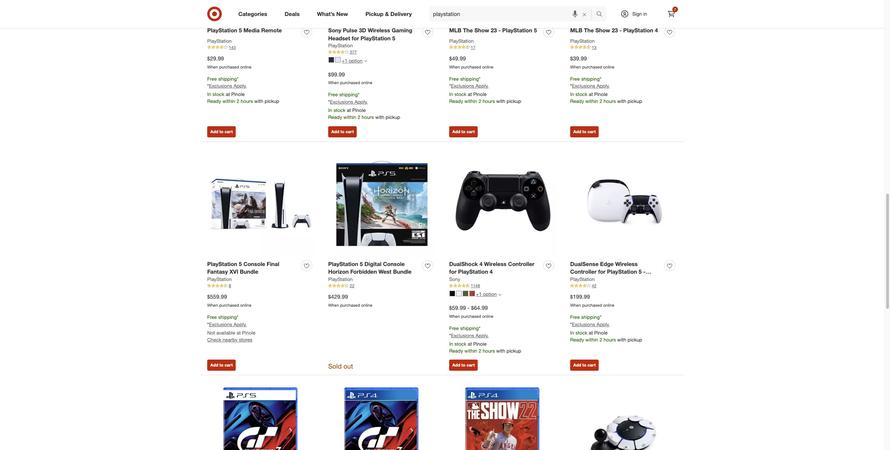 Task type: describe. For each thing, give the bounding box(es) containing it.
at for $39.99
[[589, 91, 594, 97]]

free for $99.99
[[329, 92, 338, 98]]

purchased for $99.99
[[341, 80, 360, 85]]

hours for $29.99
[[241, 98, 253, 104]]

when for $199.99
[[571, 303, 582, 308]]

What can we help you find? suggestions appear below search field
[[429, 6, 598, 22]]

purchased for $39.99
[[583, 64, 603, 69]]

- up 17 link
[[499, 27, 501, 34]]

available
[[217, 330, 235, 336]]

22 link
[[329, 283, 436, 289]]

1 vertical spatial +1
[[476, 291, 482, 297]]

143
[[229, 45, 236, 50]]

add to cart button for $559.99
[[207, 360, 236, 371]]

17 link
[[450, 44, 557, 51]]

with for $39.99
[[618, 98, 627, 104]]

free for $29.99
[[207, 76, 217, 82]]

2 for $49.99
[[479, 98, 482, 104]]

within for $29.99
[[223, 98, 235, 104]]

$39.99
[[571, 55, 587, 62]]

hours for $99.99
[[362, 114, 374, 120]]

controller for dualshock 4 wireless controller for playstation 4
[[509, 261, 535, 267]]

playstation 5 media remote link
[[207, 26, 282, 34]]

wireless inside sony pulse 3d wireless gaming headset for playstation 5
[[368, 27, 391, 34]]

add for $199.99
[[574, 363, 582, 368]]

in for $49.99
[[450, 91, 454, 97]]

the for mlb the show 23 - playstation 5
[[463, 27, 473, 34]]

to for $29.99
[[220, 129, 224, 134]]

17
[[471, 45, 476, 50]]

- inside $59.99 - $64.99 when purchased online
[[468, 305, 470, 312]]

exclusions apply. link for $559.99
[[209, 322, 247, 327]]

playstation 5 console final fantasy xvi bundle link
[[207, 260, 299, 276]]

apply. for $99.99
[[355, 99, 368, 105]]

0 horizontal spatial 4
[[480, 261, 483, 267]]

cart for $559.99
[[225, 363, 233, 368]]

* down $559.99 when purchased online
[[237, 314, 239, 320]]

when for $49.99
[[450, 64, 461, 69]]

dualsense edge wireless controller for playstation 5 - white link
[[571, 260, 662, 283]]

42 link
[[571, 283, 678, 289]]

* down $39.99
[[571, 83, 572, 89]]

add for $29.99
[[211, 129, 218, 134]]

$59.99
[[450, 305, 466, 312]]

deals link
[[279, 6, 309, 22]]

to for $39.99
[[583, 129, 587, 134]]

free shipping * * exclusions apply. in stock at  pinole ready within 2 hours with pickup for $99.99
[[329, 92, 401, 120]]

pinole for $99.99
[[353, 107, 366, 113]]

online for $39.99
[[604, 64, 615, 69]]

console inside playstation 5 digital console horizon forbidden west bundle
[[383, 261, 405, 267]]

dualshock 4 wireless controller for playstation 4
[[450, 261, 535, 275]]

5 inside sony pulse 3d wireless gaming headset for playstation 5
[[393, 35, 396, 42]]

0 vertical spatial +1 option
[[342, 58, 363, 64]]

23 for $49.99
[[491, 27, 497, 34]]

1148 link
[[450, 283, 557, 289]]

dualshock
[[450, 261, 478, 267]]

- up 13 link
[[620, 27, 622, 34]]

show for $49.99
[[475, 27, 490, 34]]

at for $199.99
[[589, 330, 594, 336]]

pickup for $49.99
[[507, 98, 522, 104]]

shipping for $199.99
[[582, 314, 600, 320]]

$59.99 - $64.99 when purchased online
[[450, 305, 494, 319]]

42
[[592, 283, 597, 289]]

stock for $99.99
[[334, 107, 346, 113]]

playstation 5 console final fantasy xvi bundle
[[207, 261, 280, 275]]

all colors image
[[364, 59, 367, 63]]

$559.99 when purchased online
[[207, 294, 252, 308]]

purchased for $49.99
[[462, 64, 482, 69]]

apply. for $39.99
[[597, 83, 610, 89]]

check
[[207, 337, 221, 343]]

final
[[267, 261, 280, 267]]

exclusions apply. link for $199.99
[[572, 322, 610, 327]]

for for dualshock
[[450, 268, 457, 275]]

exclusions apply. link for $49.99
[[451, 83, 489, 89]]

sony link
[[450, 276, 461, 283]]

black image
[[450, 291, 456, 296]]

add for $49.99
[[453, 129, 461, 134]]

white image
[[336, 57, 341, 63]]

purchased for $559.99
[[219, 303, 239, 308]]

deals
[[285, 10, 300, 17]]

not
[[207, 330, 215, 336]]

gaming
[[392, 27, 413, 34]]

sign in
[[633, 11, 648, 17]]

cart for $59.99
[[467, 363, 475, 368]]

online for $99.99
[[362, 80, 373, 85]]

all colors element
[[364, 59, 367, 63]]

stock for $199.99
[[576, 330, 588, 336]]

free for $39.99
[[571, 76, 580, 82]]

* down $59.99 - $64.99 when purchased online
[[479, 325, 481, 331]]

1148
[[471, 283, 481, 289]]

cart for $99.99
[[346, 129, 354, 134]]

5 inside playstation 5 digital console horizon forbidden west bundle
[[360, 261, 363, 267]]

* down $49.99
[[450, 83, 451, 89]]

west
[[379, 268, 392, 275]]

add to cart button for $59.99
[[450, 360, 478, 371]]

add to cart for $59.99
[[453, 363, 475, 368]]

* down the $199.99 when purchased online
[[600, 314, 602, 320]]

out
[[344, 362, 353, 370]]

free shipping * * exclusions apply. in stock at  pinole ready within 2 hours with pickup for $29.99
[[207, 76, 279, 104]]

all colors + 1 more colors element
[[499, 292, 502, 297]]

within for $39.99
[[586, 98, 599, 104]]

13
[[592, 45, 597, 50]]

cart for $49.99
[[467, 129, 475, 134]]

$199.99 when purchased online
[[571, 294, 615, 308]]

377 link
[[329, 49, 436, 55]]

exclusions apply. link for $59.99
[[451, 333, 489, 339]]

* down $29.99
[[207, 83, 209, 89]]

4 for dualshock 4 wireless controller for playstation 4
[[490, 268, 493, 275]]

at for $49.99
[[468, 91, 472, 97]]

at for $29.99
[[226, 91, 230, 97]]

5 inside playstation 5 console final fantasy xvi bundle
[[239, 261, 242, 267]]

in
[[644, 11, 648, 17]]

all colors + 1 more colors image
[[499, 293, 502, 296]]

wireless for dualsense edge wireless controller for playstation 5 - white
[[616, 261, 638, 267]]

shipping for $59.99
[[461, 325, 479, 331]]

8
[[229, 283, 231, 289]]

add to cart button for $99.99
[[329, 126, 357, 137]]

* down $99.99 when purchased online
[[358, 92, 360, 98]]

* down '$99.99'
[[329, 99, 330, 105]]

apply. for $29.99
[[234, 83, 247, 89]]

playstation inside playstation 5 media remote link
[[207, 27, 237, 34]]

* down $199.99
[[571, 322, 572, 327]]

horizon
[[329, 268, 349, 275]]

377
[[350, 50, 357, 55]]

when for $29.99
[[207, 64, 218, 69]]

in for $39.99
[[571, 91, 575, 97]]

stock for $49.99
[[455, 91, 467, 97]]

$429.99 when purchased online
[[329, 294, 373, 308]]

stores
[[239, 337, 253, 343]]

free shipping * * exclusions apply. in stock at  pinole ready within 2 hours with pickup for $59.99 - $64.99
[[450, 325, 522, 354]]

new
[[337, 10, 348, 17]]

exclusions apply. link for $29.99
[[209, 83, 247, 89]]

add to cart for $49.99
[[453, 129, 475, 134]]

exclusions for $29.99
[[209, 83, 232, 89]]

media
[[244, 27, 260, 34]]

with for $199.99
[[618, 337, 627, 343]]

dualsense
[[571, 261, 599, 267]]

pulse
[[343, 27, 358, 34]]

playstation 5 digital console horizon forbidden west bundle link
[[329, 260, 420, 276]]

purchased for $199.99
[[583, 303, 603, 308]]

to for $99.99
[[341, 129, 345, 134]]

2 for $29.99
[[237, 98, 240, 104]]

* up not
[[207, 322, 209, 327]]

playstation 5 media remote
[[207, 27, 282, 34]]

xvi
[[230, 268, 239, 275]]

pinole for $29.99
[[232, 91, 245, 97]]

7
[[675, 7, 677, 11]]

what's new link
[[311, 6, 357, 22]]

ready for $29.99
[[207, 98, 221, 104]]

stock for $59.99
[[455, 341, 467, 347]]

ready for $39.99
[[571, 98, 585, 104]]

shipping for $39.99
[[582, 76, 600, 82]]

nearby
[[223, 337, 238, 343]]

pickup for $199.99
[[628, 337, 643, 343]]

$99.99
[[329, 71, 345, 78]]

playstation inside mlb the show 23 - playstation 5 link
[[503, 27, 533, 34]]

sold out
[[329, 362, 353, 370]]

$29.99
[[207, 55, 224, 62]]

check nearby stores button
[[207, 336, 253, 343]]

2 for $99.99
[[358, 114, 361, 120]]

playstation inside playstation 5 console final fantasy xvi bundle
[[207, 261, 237, 267]]

what's new
[[317, 10, 348, 17]]

2 for $59.99 - $64.99
[[479, 348, 482, 354]]

exclusions apply. link for $39.99
[[572, 83, 610, 89]]

* down $49.99 when purchased online
[[479, 76, 481, 82]]

mlb the show 23 - playstation 4 link
[[571, 26, 659, 34]]

pickup for $29.99
[[265, 98, 279, 104]]

apply. for $559.99
[[234, 322, 247, 327]]

categories link
[[233, 6, 276, 22]]

pickup & delivery
[[366, 10, 412, 17]]

pinole for $559.99
[[242, 330, 256, 336]]

0 horizontal spatial +1
[[342, 58, 348, 64]]

0 vertical spatial option
[[349, 58, 363, 64]]



Task type: locate. For each thing, give the bounding box(es) containing it.
within for $49.99
[[465, 98, 478, 104]]

stock
[[213, 91, 225, 97], [455, 91, 467, 97], [576, 91, 588, 97], [334, 107, 346, 113], [576, 330, 588, 336], [455, 341, 467, 347]]

2 vertical spatial 4
[[490, 268, 493, 275]]

digital
[[365, 261, 382, 267]]

23 for $39.99
[[612, 27, 619, 34]]

add for $59.99
[[453, 363, 461, 368]]

categories
[[239, 10, 268, 17]]

at down $49.99 when purchased online
[[468, 91, 472, 97]]

0 vertical spatial +1 option button
[[326, 55, 371, 66]]

apply. down $49.99 when purchased online
[[476, 83, 489, 89]]

with for $49.99
[[497, 98, 506, 104]]

mlb up $39.99
[[571, 27, 583, 34]]

playstation 5 digital console horizon forbidden west bundle image
[[329, 149, 436, 256], [329, 149, 436, 256]]

shipping for $49.99
[[461, 76, 479, 82]]

sony up headset on the left top of page
[[329, 27, 342, 34]]

purchased inside the $199.99 when purchased online
[[583, 303, 603, 308]]

purchased inside $559.99 when purchased online
[[219, 303, 239, 308]]

3d
[[359, 27, 367, 34]]

in for $199.99
[[571, 330, 575, 336]]

2 bundle from the left
[[393, 268, 412, 275]]

delivery
[[391, 10, 412, 17]]

2 23 from the left
[[612, 27, 619, 34]]

when inside $429.99 when purchased online
[[329, 303, 339, 308]]

online inside $39.99 when purchased online
[[604, 64, 615, 69]]

- right $59.99
[[468, 305, 470, 312]]

with for $99.99
[[376, 114, 385, 120]]

playstation link up 13
[[571, 37, 595, 44]]

* down $29.99 when purchased online
[[237, 76, 239, 82]]

exclusions inside free shipping * * exclusions apply. not available at pinole check nearby stores
[[209, 322, 232, 327]]

0 vertical spatial +1
[[342, 58, 348, 64]]

glacier white image
[[457, 291, 462, 296]]

pinole inside free shipping * * exclusions apply. not available at pinole check nearby stores
[[242, 330, 256, 336]]

within for $59.99
[[465, 348, 478, 354]]

purchased inside $49.99 when purchased online
[[462, 64, 482, 69]]

free for $59.99 - $64.99
[[450, 325, 459, 331]]

sony pulse 3d wireless gaming headset for playstation 5
[[329, 27, 413, 42]]

purchased down $64.99
[[462, 314, 482, 319]]

playstation inside playstation 5 digital console horizon forbidden west bundle
[[329, 261, 359, 267]]

edge
[[601, 261, 614, 267]]

apply. down $59.99 - $64.99 when purchased online
[[476, 333, 489, 339]]

for down edge
[[599, 268, 606, 275]]

free for $49.99
[[450, 76, 459, 82]]

2 horizontal spatial for
[[599, 268, 606, 275]]

4
[[655, 27, 659, 34], [480, 261, 483, 267], [490, 268, 493, 275]]

playstation inside "dualsense edge wireless controller for playstation 5 - white"
[[608, 268, 638, 275]]

add
[[211, 129, 218, 134], [332, 129, 340, 134], [453, 129, 461, 134], [574, 129, 582, 134], [211, 363, 218, 368], [453, 363, 461, 368], [574, 363, 582, 368]]

online down $64.99
[[483, 314, 494, 319]]

23
[[491, 27, 497, 34], [612, 27, 619, 34]]

playstation link
[[207, 37, 232, 44], [450, 37, 474, 44], [571, 37, 595, 44], [329, 42, 353, 49], [207, 276, 232, 283], [329, 276, 353, 283], [571, 276, 595, 283]]

exclusions down $39.99 when purchased online
[[572, 83, 596, 89]]

to
[[220, 129, 224, 134], [341, 129, 345, 134], [462, 129, 466, 134], [583, 129, 587, 134], [220, 363, 224, 368], [462, 363, 466, 368], [583, 363, 587, 368]]

1 mlb from the left
[[450, 27, 462, 34]]

fantasy
[[207, 268, 228, 275]]

exclusions apply. link for $99.99
[[330, 99, 368, 105]]

hours for $199.99
[[604, 337, 617, 343]]

when inside $39.99 when purchased online
[[571, 64, 582, 69]]

when down $199.99
[[571, 303, 582, 308]]

exclusions for $99.99
[[330, 99, 354, 105]]

pinole down $29.99 when purchased online
[[232, 91, 245, 97]]

0 horizontal spatial console
[[244, 261, 265, 267]]

add to cart button for $29.99
[[207, 126, 236, 137]]

5 inside "dualsense edge wireless controller for playstation 5 - white"
[[639, 268, 642, 275]]

for for dualsense
[[599, 268, 606, 275]]

$559.99
[[207, 294, 227, 300]]

option down 377 at the top of the page
[[349, 58, 363, 64]]

1 horizontal spatial 4
[[490, 268, 493, 275]]

online
[[240, 64, 252, 69], [483, 64, 494, 69], [604, 64, 615, 69], [362, 80, 373, 85], [240, 303, 252, 308], [362, 303, 373, 308], [604, 303, 615, 308], [483, 314, 494, 319]]

what's
[[317, 10, 335, 17]]

wireless inside "dualsense edge wireless controller for playstation 5 - white"
[[616, 261, 638, 267]]

apply. for $199.99
[[597, 322, 610, 327]]

shipping inside free shipping * * exclusions apply. not available at pinole check nearby stores
[[218, 314, 237, 320]]

4 right "dualshock"
[[480, 261, 483, 267]]

apply. inside free shipping * * exclusions apply. not available at pinole check nearby stores
[[234, 322, 247, 327]]

online for $29.99
[[240, 64, 252, 69]]

headset
[[329, 35, 350, 42]]

online down 17 link
[[483, 64, 494, 69]]

pinole down $59.99 - $64.99 when purchased online
[[474, 341, 487, 347]]

pinole up stores
[[242, 330, 256, 336]]

show down search button
[[596, 27, 611, 34]]

with
[[255, 98, 264, 104], [497, 98, 506, 104], [618, 98, 627, 104], [376, 114, 385, 120], [618, 337, 627, 343], [497, 348, 506, 354]]

pinole for $59.99 - $64.99
[[474, 341, 487, 347]]

apply. down $99.99 when purchased online
[[355, 99, 368, 105]]

1 vertical spatial controller
[[571, 268, 597, 275]]

when for $429.99
[[329, 303, 339, 308]]

online inside $59.99 - $64.99 when purchased online
[[483, 314, 494, 319]]

$99.99 when purchased online
[[329, 71, 373, 85]]

2 horizontal spatial 4
[[655, 27, 659, 34]]

for inside dualshock 4 wireless controller for playstation 4
[[450, 268, 457, 275]]

playstation inside sony pulse 3d wireless gaming headset for playstation 5
[[361, 35, 391, 42]]

when inside $29.99 when purchased online
[[207, 64, 218, 69]]

8 link
[[207, 283, 315, 289]]

when down $29.99
[[207, 64, 218, 69]]

shipping for $559.99
[[218, 314, 237, 320]]

4 down sign in link
[[655, 27, 659, 34]]

at down $39.99 when purchased online
[[589, 91, 594, 97]]

free down $29.99
[[207, 76, 217, 82]]

playstation link down headset on the left top of page
[[329, 42, 353, 49]]

playstation link up 17 at the right top of the page
[[450, 37, 474, 44]]

free down $39.99
[[571, 76, 580, 82]]

in for $59.99
[[450, 341, 454, 347]]

search
[[594, 11, 610, 18]]

console left final
[[244, 261, 265, 267]]

within
[[223, 98, 235, 104], [465, 98, 478, 104], [586, 98, 599, 104], [344, 114, 357, 120], [586, 337, 599, 343], [465, 348, 478, 354]]

playstation link for sony pulse 3d wireless gaming headset for playstation 5
[[329, 42, 353, 49]]

mlb the show 22 - playstation 4 image
[[450, 382, 557, 450], [450, 382, 557, 450]]

0 horizontal spatial wireless
[[368, 27, 391, 34]]

free shipping * * exclusions apply. in stock at  pinole ready within 2 hours with pickup for $49.99
[[450, 76, 522, 104]]

1 horizontal spatial +1 option
[[476, 291, 497, 297]]

shipping up available
[[218, 314, 237, 320]]

- inside "dualsense edge wireless controller for playstation 5 - white"
[[644, 268, 646, 275]]

1 the from the left
[[463, 27, 473, 34]]

free shipping * * exclusions apply. in stock at  pinole ready within 2 hours with pickup down the $199.99 when purchased online
[[571, 314, 643, 343]]

with for $59.99 - $64.99
[[497, 348, 506, 354]]

stock down $59.99 - $64.99 when purchased online
[[455, 341, 467, 347]]

remote
[[261, 27, 282, 34]]

0 vertical spatial 4
[[655, 27, 659, 34]]

$39.99 when purchased online
[[571, 55, 615, 69]]

mlb up $49.99
[[450, 27, 462, 34]]

in
[[207, 91, 211, 97], [450, 91, 454, 97], [571, 91, 575, 97], [329, 107, 333, 113], [571, 330, 575, 336], [450, 341, 454, 347]]

2 mlb from the left
[[571, 27, 583, 34]]

apply. down $29.99 when purchased online
[[234, 83, 247, 89]]

ready
[[207, 98, 221, 104], [450, 98, 464, 104], [571, 98, 585, 104], [329, 114, 342, 120], [571, 337, 585, 343], [450, 348, 464, 354]]

hours for $59.99 - $64.99
[[483, 348, 495, 354]]

playstation 5 media remote image
[[207, 0, 315, 22], [207, 0, 315, 22]]

for inside "dualsense edge wireless controller for playstation 5 - white"
[[599, 268, 606, 275]]

add for $99.99
[[332, 129, 340, 134]]

wireless right edge
[[616, 261, 638, 267]]

1 horizontal spatial bundle
[[393, 268, 412, 275]]

the
[[463, 27, 473, 34], [585, 27, 594, 34]]

playstation link for mlb the show 23 - playstation 4
[[571, 37, 595, 44]]

purchased down $29.99
[[219, 64, 239, 69]]

1 console from the left
[[244, 261, 265, 267]]

add to cart button for $49.99
[[450, 126, 478, 137]]

pinole down the $199.99 when purchased online
[[595, 330, 608, 336]]

apply. up stores
[[234, 322, 247, 327]]

controller inside "dualsense edge wireless controller for playstation 5 - white"
[[571, 268, 597, 275]]

add to cart for $39.99
[[574, 129, 596, 134]]

the for mlb the show 23 - playstation 4
[[585, 27, 594, 34]]

apply. down $39.99 when purchased online
[[597, 83, 610, 89]]

1 horizontal spatial wireless
[[485, 261, 507, 267]]

to for $559.99
[[220, 363, 224, 368]]

pinole for $199.99
[[595, 330, 608, 336]]

gran turismo 7 - playstation 5 image
[[207, 382, 315, 450], [207, 382, 315, 450]]

exclusions
[[209, 83, 232, 89], [451, 83, 475, 89], [572, 83, 596, 89], [330, 99, 354, 105], [209, 322, 232, 327], [572, 322, 596, 327], [451, 333, 475, 339]]

to for $49.99
[[462, 129, 466, 134]]

within for $199.99
[[586, 337, 599, 343]]

0 horizontal spatial for
[[352, 35, 359, 42]]

to for $199.99
[[583, 363, 587, 368]]

+1 option
[[342, 58, 363, 64], [476, 291, 497, 297]]

1 23 from the left
[[491, 27, 497, 34]]

add to cart for $559.99
[[211, 363, 233, 368]]

free down $199.99
[[571, 314, 580, 320]]

mlb the show 23 - playstation 4 image
[[571, 0, 678, 22], [571, 0, 678, 22]]

when inside the $199.99 when purchased online
[[571, 303, 582, 308]]

1 horizontal spatial sony
[[450, 276, 461, 282]]

sold out element
[[329, 362, 353, 371]]

purchased inside $59.99 - $64.99 when purchased online
[[462, 314, 482, 319]]

&
[[385, 10, 389, 17]]

dualsense edge wireless controller for playstation 5 - white image
[[571, 149, 678, 256], [571, 149, 678, 256]]

for up sony "link"
[[450, 268, 457, 275]]

0 horizontal spatial sony
[[329, 27, 342, 34]]

purchased inside $99.99 when purchased online
[[341, 80, 360, 85]]

0 vertical spatial controller
[[509, 261, 535, 267]]

sony for sony
[[450, 276, 461, 282]]

mlb the show 23 - playstation 5 link
[[450, 26, 537, 34]]

midnight black image
[[329, 57, 334, 63]]

when for $559.99
[[207, 303, 218, 308]]

+1 right white image
[[342, 58, 348, 64]]

$429.99
[[329, 294, 348, 300]]

apply. for $59.99 - $64.99
[[476, 333, 489, 339]]

playstation 5 console final fantasy xvi bundle image
[[207, 149, 315, 256], [207, 149, 315, 256]]

$49.99 when purchased online
[[450, 55, 494, 69]]

1 horizontal spatial show
[[596, 27, 611, 34]]

mlb the show 23 - playstation 4
[[571, 27, 659, 34]]

playstation 5 digital console horizon forbidden west bundle
[[329, 261, 412, 275]]

exclusions apply. link down $39.99 when purchased online
[[572, 83, 610, 89]]

1 horizontal spatial 23
[[612, 27, 619, 34]]

shipping down $49.99 when purchased online
[[461, 76, 479, 82]]

when inside $559.99 when purchased online
[[207, 303, 218, 308]]

bundle inside playstation 5 digital console horizon forbidden west bundle
[[393, 268, 412, 275]]

sony up black icon
[[450, 276, 461, 282]]

online inside $29.99 when purchased online
[[240, 64, 252, 69]]

search button
[[594, 6, 610, 23]]

white
[[571, 276, 586, 283]]

mlb the show 23 - playstation 5 image
[[450, 0, 557, 22], [450, 0, 557, 22]]

sony inside sony pulse 3d wireless gaming headset for playstation 5
[[329, 27, 342, 34]]

+1 option button for $59.99
[[447, 289, 505, 300]]

magma red image
[[470, 291, 475, 296]]

controller inside dualshock 4 wireless controller for playstation 4
[[509, 261, 535, 267]]

online for $429.99
[[362, 303, 373, 308]]

purchased down '$99.99'
[[341, 80, 360, 85]]

1 horizontal spatial controller
[[571, 268, 597, 275]]

bundle inside playstation 5 console final fantasy xvi bundle
[[240, 268, 259, 275]]

sign
[[633, 11, 643, 17]]

0 horizontal spatial mlb
[[450, 27, 462, 34]]

pickup
[[265, 98, 279, 104], [507, 98, 522, 104], [628, 98, 643, 104], [386, 114, 401, 120], [628, 337, 643, 343], [507, 348, 522, 354]]

free shipping * * exclusions apply. in stock at  pinole ready within 2 hours with pickup down $49.99 when purchased online
[[450, 76, 522, 104]]

2 horizontal spatial wireless
[[616, 261, 638, 267]]

wireless for dualshock 4 wireless controller for playstation 4
[[485, 261, 507, 267]]

shipping down $99.99 when purchased online
[[340, 92, 358, 98]]

free shipping * * exclusions apply. not available at pinole check nearby stores
[[207, 314, 256, 343]]

0 horizontal spatial 23
[[491, 27, 497, 34]]

+1 option left all colors + 1 more colors 'element'
[[476, 291, 497, 297]]

$199.99
[[571, 294, 591, 300]]

purchased inside $39.99 when purchased online
[[583, 64, 603, 69]]

online down 22 link
[[362, 303, 373, 308]]

0 horizontal spatial option
[[349, 58, 363, 64]]

dualsense edge wireless controller for playstation 5 - white
[[571, 261, 646, 283]]

purchased for $429.99
[[341, 303, 360, 308]]

shipping down $29.99 when purchased online
[[218, 76, 237, 82]]

2 console from the left
[[383, 261, 405, 267]]

for inside sony pulse 3d wireless gaming headset for playstation 5
[[352, 35, 359, 42]]

1 vertical spatial +1 option
[[476, 291, 497, 297]]

add for $39.99
[[574, 129, 582, 134]]

free
[[207, 76, 217, 82], [450, 76, 459, 82], [571, 76, 580, 82], [329, 92, 338, 98], [207, 314, 217, 320], [571, 314, 580, 320], [450, 325, 459, 331]]

show for $39.99
[[596, 27, 611, 34]]

gran turismo 7 - playstation 4 image
[[329, 382, 436, 450], [329, 382, 436, 450]]

exclusions apply. link down $59.99 - $64.99 when purchased online
[[451, 333, 489, 339]]

2 show from the left
[[596, 27, 611, 34]]

pickup
[[366, 10, 384, 17]]

sign in link
[[615, 6, 659, 22]]

$29.99 when purchased online
[[207, 55, 252, 69]]

shipping down the $199.99 when purchased online
[[582, 314, 600, 320]]

exclusions apply. link down the $199.99 when purchased online
[[572, 322, 610, 327]]

playstation link for mlb the show 23 - playstation 5
[[450, 37, 474, 44]]

hours for $39.99
[[604, 98, 617, 104]]

stock down $29.99 when purchased online
[[213, 91, 225, 97]]

add to cart button
[[207, 126, 236, 137], [329, 126, 357, 137], [450, 126, 478, 137], [571, 126, 599, 137], [207, 360, 236, 371], [450, 360, 478, 371], [571, 360, 599, 371]]

when for $39.99
[[571, 64, 582, 69]]

1 horizontal spatial mlb
[[571, 27, 583, 34]]

0 horizontal spatial the
[[463, 27, 473, 34]]

1 horizontal spatial +1
[[476, 291, 482, 297]]

online inside the $199.99 when purchased online
[[604, 303, 615, 308]]

exclusions down $99.99 when purchased online
[[330, 99, 354, 105]]

wireless
[[368, 27, 391, 34], [485, 261, 507, 267], [616, 261, 638, 267]]

4 for mlb the show 23 - playstation 4
[[655, 27, 659, 34]]

exclusions apply. link down $49.99 when purchased online
[[451, 83, 489, 89]]

143 link
[[207, 44, 315, 51]]

when down the '$559.99'
[[207, 303, 218, 308]]

0 horizontal spatial bundle
[[240, 268, 259, 275]]

online down "42" link
[[604, 303, 615, 308]]

ready for $49.99
[[450, 98, 464, 104]]

pinole down $49.99 when purchased online
[[474, 91, 487, 97]]

console up west
[[383, 261, 405, 267]]

playstation
[[207, 27, 237, 34], [503, 27, 533, 34], [624, 27, 654, 34], [361, 35, 391, 42], [207, 38, 232, 44], [450, 38, 474, 44], [571, 38, 595, 44], [329, 43, 353, 49], [207, 261, 237, 267], [329, 261, 359, 267], [459, 268, 489, 275], [608, 268, 638, 275], [207, 276, 232, 282], [329, 276, 353, 282], [571, 276, 595, 282]]

stock down $49.99 when purchased online
[[455, 91, 467, 97]]

$49.99
[[450, 55, 466, 62]]

0 horizontal spatial +1 option
[[342, 58, 363, 64]]

free shipping * * exclusions apply. in stock at  pinole ready within 2 hours with pickup down $99.99 when purchased online
[[329, 92, 401, 120]]

1 horizontal spatial the
[[585, 27, 594, 34]]

dualshock 4 wireless controller for playstation 4 image
[[450, 149, 557, 256], [450, 149, 557, 256]]

ready for $99.99
[[329, 114, 342, 120]]

online for $199.99
[[604, 303, 615, 308]]

in for $29.99
[[207, 91, 211, 97]]

pickup for $99.99
[[386, 114, 401, 120]]

pinole down $99.99 when purchased online
[[353, 107, 366, 113]]

cart for $39.99
[[588, 129, 596, 134]]

1 horizontal spatial for
[[450, 268, 457, 275]]

purchased for $29.99
[[219, 64, 239, 69]]

for
[[352, 35, 359, 42], [450, 268, 457, 275], [599, 268, 606, 275]]

* down $39.99 when purchased online
[[600, 76, 602, 82]]

when inside $59.99 - $64.99 when purchased online
[[450, 314, 461, 319]]

controller up 1148 link at the bottom right
[[509, 261, 535, 267]]

when down $39.99
[[571, 64, 582, 69]]

mlb for mlb the show 23 - playstation 5
[[450, 27, 462, 34]]

free shipping * * exclusions apply. in stock at  pinole ready within 2 hours with pickup for $39.99
[[571, 76, 643, 104]]

forbidden
[[351, 268, 377, 275]]

pinole
[[232, 91, 245, 97], [474, 91, 487, 97], [595, 91, 608, 97], [353, 107, 366, 113], [242, 330, 256, 336], [595, 330, 608, 336], [474, 341, 487, 347]]

show up 17 at the right top of the page
[[475, 27, 490, 34]]

+1 right magma red image
[[476, 291, 482, 297]]

playstation link up 42
[[571, 276, 595, 283]]

pickup & delivery link
[[360, 6, 421, 22]]

sold
[[329, 362, 342, 370]]

within for $99.99
[[344, 114, 357, 120]]

controller
[[509, 261, 535, 267], [571, 268, 597, 275]]

1 horizontal spatial +1 option button
[[447, 289, 505, 300]]

exclusions for $199.99
[[572, 322, 596, 327]]

at up stores
[[237, 330, 241, 336]]

at for $59.99
[[468, 341, 472, 347]]

* down $59.99
[[450, 333, 451, 339]]

bundle
[[240, 268, 259, 275], [393, 268, 412, 275]]

free inside free shipping * * exclusions apply. not available at pinole check nearby stores
[[207, 314, 217, 320]]

with for $29.99
[[255, 98, 264, 104]]

mlb the show 23 - playstation 5
[[450, 27, 537, 34]]

exclusions down the $199.99 when purchased online
[[572, 322, 596, 327]]

purchased inside $29.99 when purchased online
[[219, 64, 239, 69]]

1 show from the left
[[475, 27, 490, 34]]

stock for $29.99
[[213, 91, 225, 97]]

online down all colors icon
[[362, 80, 373, 85]]

1 vertical spatial sony
[[450, 276, 461, 282]]

1 horizontal spatial option
[[483, 291, 497, 297]]

+1 option button
[[326, 55, 371, 66], [447, 289, 505, 300]]

cart
[[225, 129, 233, 134], [346, 129, 354, 134], [467, 129, 475, 134], [588, 129, 596, 134], [225, 363, 233, 368], [467, 363, 475, 368], [588, 363, 596, 368]]

+1 option button down 377 at the top of the page
[[326, 55, 371, 66]]

1 vertical spatial option
[[483, 291, 497, 297]]

13 link
[[571, 44, 678, 51]]

playstation link up 143
[[207, 37, 232, 44]]

when down "$429.99"
[[329, 303, 339, 308]]

5
[[239, 27, 242, 34], [534, 27, 537, 34], [393, 35, 396, 42], [239, 261, 242, 267], [360, 261, 363, 267], [639, 268, 642, 275]]

dualshock 4 wireless controller for playstation 4 link
[[450, 260, 541, 276]]

wireless inside dualshock 4 wireless controller for playstation 4
[[485, 261, 507, 267]]

online inside $559.99 when purchased online
[[240, 303, 252, 308]]

free down '$99.99'
[[329, 92, 338, 98]]

show
[[475, 27, 490, 34], [596, 27, 611, 34]]

access wireless controller for playstation 5 image
[[571, 382, 678, 450], [571, 382, 678, 450]]

22
[[350, 283, 355, 289]]

add for $559.99
[[211, 363, 218, 368]]

ready for $199.99
[[571, 337, 585, 343]]

0 horizontal spatial +1 option button
[[326, 55, 371, 66]]

7 link
[[664, 6, 680, 22]]

playstation inside dualshock 4 wireless controller for playstation 4
[[459, 268, 489, 275]]

stock down the $199.99 when purchased online
[[576, 330, 588, 336]]

when down '$99.99'
[[329, 80, 339, 85]]

1 bundle from the left
[[240, 268, 259, 275]]

0 horizontal spatial controller
[[509, 261, 535, 267]]

exclusions up available
[[209, 322, 232, 327]]

online inside $429.99 when purchased online
[[362, 303, 373, 308]]

23 up 17 link
[[491, 27, 497, 34]]

free shipping * * exclusions apply. in stock at  pinole ready within 2 hours with pickup down $59.99 - $64.99 when purchased online
[[450, 325, 522, 354]]

purchased down "$429.99"
[[341, 303, 360, 308]]

playstation link for playstation 5 media remote
[[207, 37, 232, 44]]

online inside $99.99 when purchased online
[[362, 80, 373, 85]]

hours for $49.99
[[483, 98, 495, 104]]

playstation inside mlb the show 23 - playstation 4 link
[[624, 27, 654, 34]]

1 vertical spatial +1 option button
[[447, 289, 505, 300]]

console inside playstation 5 console final fantasy xvi bundle
[[244, 261, 265, 267]]

at down $59.99 - $64.99 when purchased online
[[468, 341, 472, 347]]

wireless right the 3d
[[368, 27, 391, 34]]

sony pulse 3d wireless gaming headset for playstation 5 image
[[329, 0, 436, 22], [329, 0, 436, 22]]

1 horizontal spatial console
[[383, 261, 405, 267]]

exclusions apply. link down $99.99 when purchased online
[[330, 99, 368, 105]]

purchased inside $429.99 when purchased online
[[341, 303, 360, 308]]

at
[[226, 91, 230, 97], [468, 91, 472, 97], [589, 91, 594, 97], [347, 107, 351, 113], [237, 330, 241, 336], [589, 330, 594, 336], [468, 341, 472, 347]]

when inside $49.99 when purchased online
[[450, 64, 461, 69]]

exclusions down $29.99 when purchased online
[[209, 83, 232, 89]]

bundle right xvi
[[240, 268, 259, 275]]

when inside $99.99 when purchased online
[[329, 80, 339, 85]]

0 vertical spatial sony
[[329, 27, 342, 34]]

online down 8 link
[[240, 303, 252, 308]]

online down 143 'link'
[[240, 64, 252, 69]]

+1
[[342, 58, 348, 64], [476, 291, 482, 297]]

shipping down $59.99 - $64.99 when purchased online
[[461, 325, 479, 331]]

1 vertical spatial 4
[[480, 261, 483, 267]]

green camo image
[[463, 291, 469, 296]]

apply.
[[234, 83, 247, 89], [476, 83, 489, 89], [597, 83, 610, 89], [355, 99, 368, 105], [234, 322, 247, 327], [597, 322, 610, 327], [476, 333, 489, 339]]

online inside $49.99 when purchased online
[[483, 64, 494, 69]]

2 the from the left
[[585, 27, 594, 34]]

sony pulse 3d wireless gaming headset for playstation 5 link
[[329, 26, 420, 42]]

at inside free shipping * * exclusions apply. not available at pinole check nearby stores
[[237, 330, 241, 336]]

$64.99
[[472, 305, 488, 312]]

apply. down the $199.99 when purchased online
[[597, 322, 610, 327]]

2 for $199.99
[[600, 337, 603, 343]]

playstation link down fantasy
[[207, 276, 232, 283]]

0 horizontal spatial show
[[475, 27, 490, 34]]



Task type: vqa. For each thing, say whether or not it's contained in the screenshot.


